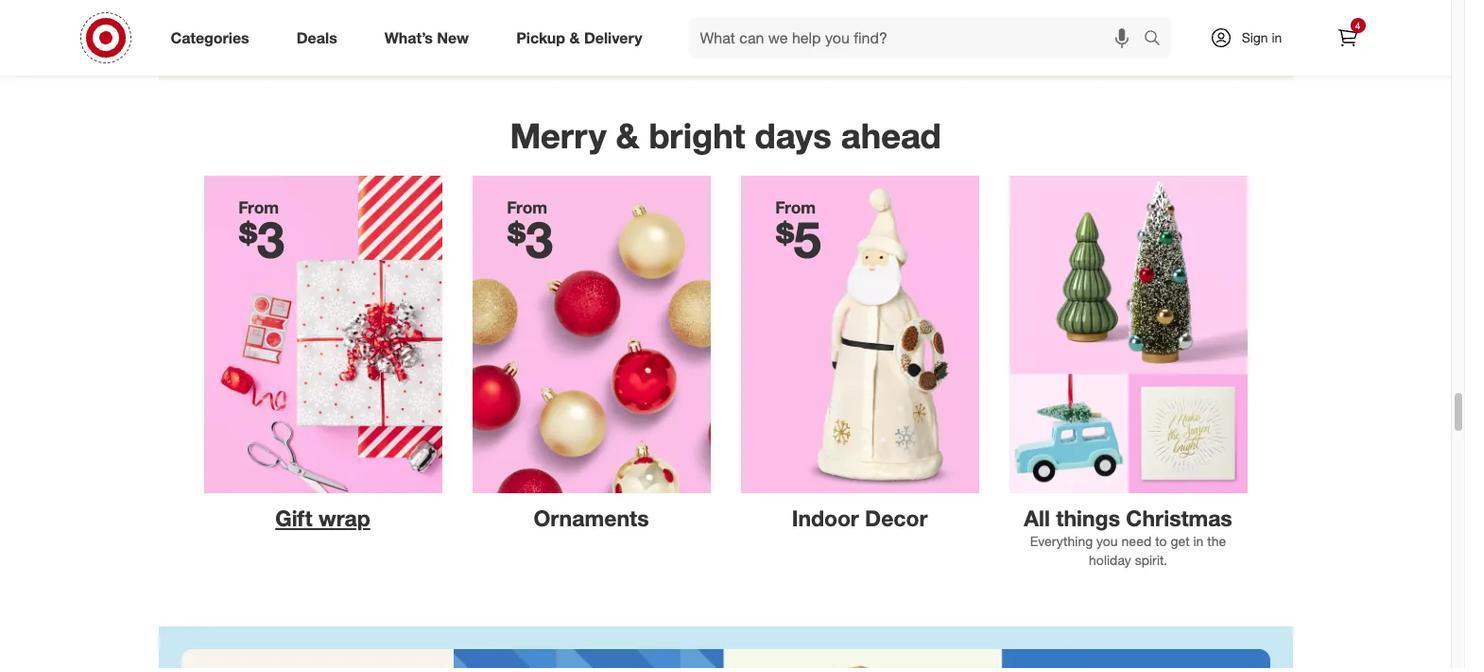 Task type: vqa. For each thing, say whether or not it's contained in the screenshot.
second cart from the left
yes



Task type: locate. For each thing, give the bounding box(es) containing it.
0 vertical spatial in
[[1272, 29, 1283, 45]]

cart
[[277, 24, 299, 38], [463, 24, 485, 38], [649, 24, 672, 38], [836, 24, 858, 38], [1208, 24, 1230, 38]]

sign in
[[1242, 29, 1283, 45]]

5 add to cart from the left
[[1170, 24, 1230, 38]]

5 add to cart button from the left
[[1124, 16, 1276, 46]]

0 horizontal spatial $3
[[239, 209, 285, 269]]

1 horizontal spatial from
[[507, 198, 548, 218]]

& for pickup
[[570, 28, 580, 47]]

add for first add to cart button from right
[[1170, 24, 1191, 38]]

1 add to cart button from the left
[[192, 16, 345, 46]]

3 add to cart from the left
[[611, 24, 672, 38]]

2 horizontal spatial from
[[776, 198, 816, 218]]

categories link
[[155, 17, 273, 59]]

from inside from $5
[[776, 198, 816, 218]]

1 horizontal spatial $3
[[507, 209, 553, 269]]

indoor decor
[[792, 505, 928, 532]]

days
[[755, 114, 832, 157]]

add to cart for third add to cart button from right
[[611, 24, 672, 38]]

to
[[263, 24, 274, 38], [449, 24, 460, 38], [635, 24, 646, 38], [822, 24, 833, 38], [1194, 24, 1205, 38], [1156, 533, 1167, 549]]

in right sign at the top of the page
[[1272, 29, 1283, 45]]

5 add from the left
[[1170, 24, 1191, 38]]

bright
[[649, 114, 746, 157]]

from
[[239, 198, 279, 218], [507, 198, 548, 218], [776, 198, 816, 218]]

4
[[1356, 20, 1361, 31]]

you
[[1097, 533, 1118, 549]]

to inside all things christmas everything you need to get in the holiday spirit.
[[1156, 533, 1167, 549]]

from $3 for gift wrap
[[239, 198, 285, 269]]

1 add from the left
[[238, 24, 260, 38]]

deals link
[[281, 17, 361, 59]]

in
[[1272, 29, 1283, 45], [1194, 533, 1204, 549]]

1 add to cart from the left
[[238, 24, 299, 38]]

add to cart
[[238, 24, 299, 38], [424, 24, 485, 38], [611, 24, 672, 38], [797, 24, 858, 38], [1170, 24, 1230, 38]]

sign
[[1242, 29, 1269, 45]]

need
[[1122, 533, 1152, 549]]

all things christmas everything you need to get in the holiday spirit.
[[1024, 505, 1233, 568]]

4 add from the left
[[797, 24, 819, 38]]

1 $3 from the left
[[239, 209, 285, 269]]

2 from from the left
[[507, 198, 548, 218]]

2 from $3 from the left
[[507, 198, 553, 269]]

2 $3 from the left
[[507, 209, 553, 269]]

3 from from the left
[[776, 198, 816, 218]]

&
[[570, 28, 580, 47], [616, 114, 640, 157]]

2 add from the left
[[424, 24, 446, 38]]

ornaments
[[534, 505, 649, 532]]

0 horizontal spatial &
[[570, 28, 580, 47]]

2 add to cart from the left
[[424, 24, 485, 38]]

from for gift
[[239, 198, 279, 218]]

1 horizontal spatial from $3
[[507, 198, 553, 269]]

search button
[[1135, 17, 1181, 62]]

add for 5th add to cart button from right
[[238, 24, 260, 38]]

1 from $3 from the left
[[239, 198, 285, 269]]

1 vertical spatial &
[[616, 114, 640, 157]]

delivery
[[584, 28, 643, 47]]

4 add to cart from the left
[[797, 24, 858, 38]]

christmas
[[1127, 505, 1233, 532]]

add for fourth add to cart button from the left
[[797, 24, 819, 38]]

holiday
[[1089, 552, 1132, 568]]

& right pickup
[[570, 28, 580, 47]]

2 add to cart button from the left
[[379, 16, 531, 46]]

0 vertical spatial &
[[570, 28, 580, 47]]

0 horizontal spatial from
[[239, 198, 279, 218]]

everything
[[1031, 533, 1093, 549]]

1 horizontal spatial in
[[1272, 29, 1283, 45]]

1 horizontal spatial &
[[616, 114, 640, 157]]

in left the
[[1194, 533, 1204, 549]]

3 add from the left
[[611, 24, 632, 38]]

$3
[[239, 209, 285, 269], [507, 209, 553, 269]]

1 vertical spatial in
[[1194, 533, 1204, 549]]

0 horizontal spatial in
[[1194, 533, 1204, 549]]

in inside all things christmas everything you need to get in the holiday spirit.
[[1194, 533, 1204, 549]]

indoor
[[792, 505, 859, 532]]

carousel region
[[158, 0, 1293, 95]]

add to cart button
[[192, 16, 345, 46], [379, 16, 531, 46], [565, 16, 717, 46], [751, 16, 904, 46], [1124, 16, 1276, 46]]

add
[[238, 24, 260, 38], [424, 24, 446, 38], [611, 24, 632, 38], [797, 24, 819, 38], [1170, 24, 1191, 38]]

from $3
[[239, 198, 285, 269], [507, 198, 553, 269]]

& left 'bright' at the top of page
[[616, 114, 640, 157]]

ahead
[[841, 114, 941, 157]]

1 from from the left
[[239, 198, 279, 218]]

0 horizontal spatial from $3
[[239, 198, 285, 269]]



Task type: describe. For each thing, give the bounding box(es) containing it.
add to cart for second add to cart button from left
[[424, 24, 485, 38]]

wrap
[[319, 505, 370, 532]]

add to cart for first add to cart button from right
[[1170, 24, 1230, 38]]

what's
[[385, 28, 433, 47]]

add for third add to cart button from right
[[611, 24, 632, 38]]

3 cart from the left
[[649, 24, 672, 38]]

$5
[[776, 209, 822, 269]]

pickup & delivery
[[516, 28, 643, 47]]

& for merry
[[616, 114, 640, 157]]

add to cart for 5th add to cart button from right
[[238, 24, 299, 38]]

4 cart from the left
[[836, 24, 858, 38]]

from $5
[[776, 198, 822, 269]]

merry & bright days ahead
[[510, 114, 941, 157]]

what's new
[[385, 28, 469, 47]]

pickup
[[516, 28, 566, 47]]

4 link
[[1327, 17, 1369, 59]]

gift wrap
[[275, 505, 370, 532]]

the
[[1208, 533, 1227, 549]]

from $3 for ornaments
[[507, 198, 553, 269]]

5 cart from the left
[[1208, 24, 1230, 38]]

categories
[[171, 28, 249, 47]]

what's new link
[[369, 17, 493, 59]]

3 add to cart button from the left
[[565, 16, 717, 46]]

2 cart from the left
[[463, 24, 485, 38]]

$3 for gift wrap
[[239, 209, 285, 269]]

sign in link
[[1194, 17, 1312, 59]]

merry
[[510, 114, 607, 157]]

decor
[[865, 505, 928, 532]]

gift
[[275, 505, 313, 532]]

new
[[437, 28, 469, 47]]

What can we help you find? suggestions appear below search field
[[689, 17, 1149, 59]]

4 add to cart button from the left
[[751, 16, 904, 46]]

add to cart for fourth add to cart button from the left
[[797, 24, 858, 38]]

all
[[1024, 505, 1051, 532]]

deals
[[297, 28, 337, 47]]

from for indoor
[[776, 198, 816, 218]]

add for second add to cart button from left
[[424, 24, 446, 38]]

spirit.
[[1135, 552, 1168, 568]]

1 cart from the left
[[277, 24, 299, 38]]

$3 for ornaments
[[507, 209, 553, 269]]

get
[[1171, 533, 1190, 549]]

in inside the sign in link
[[1272, 29, 1283, 45]]

pickup & delivery link
[[500, 17, 666, 59]]

search
[[1135, 30, 1181, 49]]

things
[[1057, 505, 1121, 532]]



